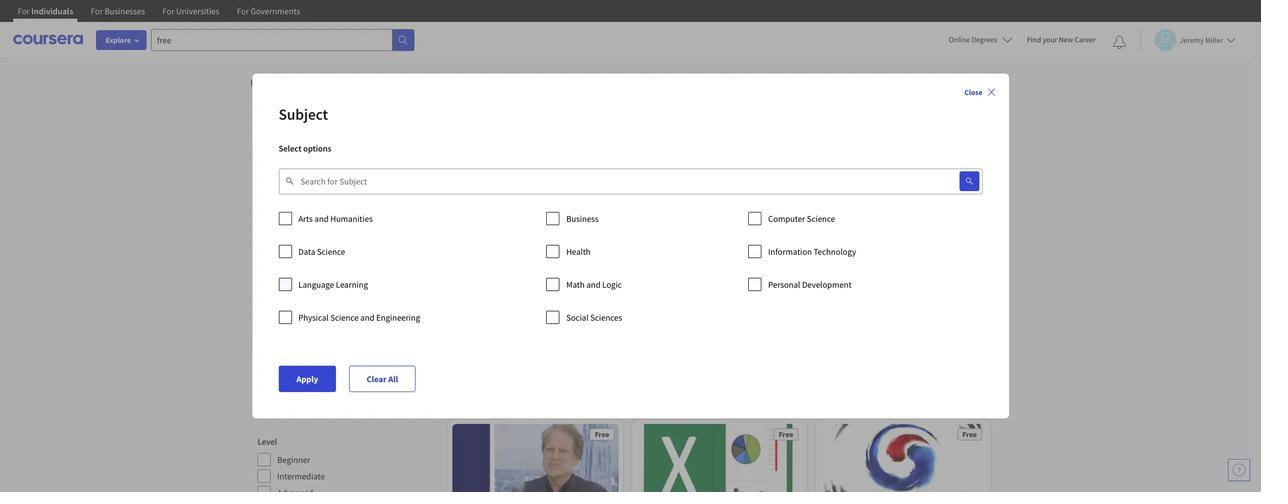 Task type: vqa. For each thing, say whether or not it's contained in the screenshot.
Business
yes



Task type: locate. For each thing, give the bounding box(es) containing it.
1 vertical spatial data science
[[277, 271, 324, 282]]

coursera up introduction on the left bottom of page
[[476, 288, 504, 298]]

1 vertical spatial business
[[277, 238, 310, 249]]

for left the individuals
[[18, 5, 30, 16]]

your
[[1043, 35, 1058, 44]]

show more up skills
[[258, 289, 299, 300]]

coursera
[[476, 288, 504, 298], [844, 288, 872, 298]]

1 vertical spatial computer science
[[277, 254, 344, 265]]

coursera image
[[13, 31, 83, 48]]

1 more from the top
[[280, 289, 299, 300]]

clear all button
[[349, 366, 416, 392]]

personal
[[769, 279, 801, 290]]

and down software
[[343, 387, 357, 398]]

0 horizontal spatial coursera project network
[[476, 288, 558, 298]]

subject inside group
[[258, 203, 286, 214]]

coursera project network
[[476, 288, 558, 298], [844, 288, 926, 298]]

math and logic
[[567, 279, 622, 290]]

show more button for accounts
[[258, 404, 299, 417]]

humanities inside subject group
[[309, 221, 352, 232]]

language
[[298, 279, 334, 290]]

intermediate
[[277, 471, 325, 482]]

options
[[303, 143, 332, 154]]

accounting up apply button at the left
[[277, 354, 319, 365]]

0 vertical spatial data
[[298, 246, 315, 257]]

3 for from the left
[[163, 5, 175, 16]]

project
[[506, 288, 529, 298], [874, 288, 897, 298]]

language learning
[[298, 279, 368, 290]]

data
[[298, 246, 315, 257], [277, 271, 294, 282]]

show more for accounts payable and receivable
[[258, 405, 299, 416]]

and down eligible
[[315, 213, 329, 224]]

career
[[1075, 35, 1096, 44]]

0 horizontal spatial business
[[277, 238, 310, 249]]

0 horizontal spatial computer
[[277, 254, 314, 265]]

1 horizontal spatial arts
[[298, 213, 313, 224]]

0 vertical spatial accounting
[[277, 354, 319, 365]]

data inside "select subject options" element
[[298, 246, 315, 257]]

1 network from the left
[[530, 288, 558, 298]]

clear all
[[367, 374, 398, 384]]

0 horizontal spatial network
[[530, 288, 558, 298]]

1 vertical spatial show more
[[258, 405, 299, 416]]

to
[[506, 307, 513, 318]]

0 horizontal spatial data
[[277, 271, 294, 282]]

credit eligible
[[277, 172, 329, 183]]

more up physical
[[280, 289, 299, 300]]

2 show more button from the top
[[258, 404, 299, 417]]

computer science up information technology
[[769, 213, 836, 224]]

logic
[[603, 279, 622, 290]]

2 accounting from the top
[[277, 371, 319, 382]]

information technology
[[769, 246, 857, 257]]

show more button down accounts
[[258, 404, 299, 417]]

show more button up skills
[[258, 288, 299, 301]]

computer science inside subject group
[[277, 254, 344, 265]]

1 accounting from the top
[[277, 354, 319, 365]]

1 horizontal spatial project
[[874, 288, 897, 298]]

information
[[769, 246, 812, 257]]

1 horizontal spatial computer
[[769, 213, 806, 224]]

arts and humanities inside "select subject options" element
[[298, 213, 373, 224]]

business up health
[[567, 213, 599, 224]]

arts inside "select subject options" element
[[298, 213, 313, 224]]

for governments
[[237, 5, 300, 16]]

show more down accounts
[[258, 405, 299, 416]]

1 horizontal spatial coursera
[[844, 288, 872, 298]]

0 horizontal spatial coursera
[[476, 288, 504, 298]]

health
[[567, 246, 591, 257]]

accounting up accounts
[[277, 371, 319, 382]]

subject up by
[[279, 104, 328, 124]]

show for accounts
[[258, 405, 278, 416]]

2 project from the left
[[874, 288, 897, 298]]

filter
[[258, 138, 282, 152]]

humanities inside "select subject options" element
[[331, 213, 373, 224]]

subject down credit
[[258, 203, 286, 214]]

show more button
[[258, 288, 299, 301], [258, 404, 299, 417]]

science
[[807, 213, 836, 224], [317, 246, 345, 257], [316, 254, 344, 265], [296, 271, 324, 282], [331, 312, 359, 323]]

select options
[[279, 143, 332, 154]]

1 vertical spatial accounting
[[277, 371, 319, 382]]

coursera down technology
[[844, 288, 872, 298]]

level
[[258, 436, 277, 447]]

1 show more from the top
[[258, 289, 299, 300]]

filter by
[[258, 138, 296, 152]]

arts down 'credit eligible'
[[298, 213, 313, 224]]

more
[[280, 289, 299, 300], [280, 405, 299, 416]]

data science
[[298, 246, 345, 257], [277, 271, 324, 282]]

software
[[320, 371, 353, 382]]

development
[[802, 279, 852, 290]]

accounting
[[277, 354, 319, 365], [277, 371, 319, 382]]

for for businesses
[[91, 5, 103, 16]]

network
[[530, 288, 558, 298], [898, 288, 926, 298]]

1 vertical spatial show
[[258, 405, 278, 416]]

sciences
[[591, 312, 622, 323]]

close button
[[961, 82, 1001, 102]]

skills
[[258, 320, 278, 331]]

business
[[567, 213, 599, 224], [277, 238, 310, 249]]

accounting for accounting software
[[277, 371, 319, 382]]

introduction
[[457, 307, 504, 318]]

2 for from the left
[[91, 5, 103, 16]]

show more
[[258, 289, 299, 300], [258, 405, 299, 416]]

show
[[258, 289, 278, 300], [258, 405, 278, 416]]

arts and humanities
[[298, 213, 373, 224], [277, 221, 352, 232]]

1 coursera from the left
[[476, 288, 504, 298]]

1 project from the left
[[506, 288, 529, 298]]

learning
[[336, 279, 368, 290]]

0 vertical spatial show more
[[258, 289, 299, 300]]

1 vertical spatial show more button
[[258, 404, 299, 417]]

for left businesses
[[91, 5, 103, 16]]

2 show from the top
[[258, 405, 278, 416]]

and inside skills group
[[343, 387, 357, 398]]

for
[[18, 5, 30, 16], [91, 5, 103, 16], [163, 5, 175, 16], [237, 5, 249, 16]]

1 for from the left
[[18, 5, 30, 16]]

and down 'credit eligible'
[[294, 221, 308, 232]]

more for data
[[280, 289, 299, 300]]

subject
[[279, 104, 328, 124], [258, 203, 286, 214]]

arts down credit
[[277, 221, 292, 232]]

2 show more from the top
[[258, 405, 299, 416]]

and inside subject group
[[294, 221, 308, 232]]

0 vertical spatial computer
[[769, 213, 806, 224]]

0 vertical spatial more
[[280, 289, 299, 300]]

data up language at left
[[298, 246, 315, 257]]

1 vertical spatial data
[[277, 271, 294, 282]]

4 for from the left
[[237, 5, 249, 16]]

show up skills
[[258, 289, 278, 300]]

more down accounts
[[280, 405, 299, 416]]

1 horizontal spatial data
[[298, 246, 315, 257]]

computer science inside "select subject options" element
[[769, 213, 836, 224]]

2 more from the top
[[280, 405, 299, 416]]

0 vertical spatial business
[[567, 213, 599, 224]]

computer up information
[[769, 213, 806, 224]]

select
[[279, 143, 302, 154]]

1 horizontal spatial network
[[898, 288, 926, 298]]

for left governments
[[237, 5, 249, 16]]

accounting for accounting
[[277, 354, 319, 365]]

0 horizontal spatial computer science
[[277, 254, 344, 265]]

0 horizontal spatial arts
[[277, 221, 292, 232]]

computer science
[[769, 213, 836, 224], [277, 254, 344, 265]]

business up language at left
[[277, 238, 310, 249]]

0 vertical spatial subject
[[279, 104, 328, 124]]

new
[[1059, 35, 1074, 44]]

1 show more button from the top
[[258, 288, 299, 301]]

more for accounts
[[280, 405, 299, 416]]

show up 'level'
[[258, 405, 278, 416]]

1 horizontal spatial business
[[567, 213, 599, 224]]

and
[[315, 213, 329, 224], [294, 221, 308, 232], [587, 279, 601, 290], [360, 312, 375, 323], [343, 387, 357, 398]]

1 vertical spatial more
[[280, 405, 299, 416]]

clear
[[367, 374, 386, 384]]

free
[[304, 77, 320, 88], [779, 188, 794, 198], [595, 430, 610, 440], [779, 430, 794, 440], [963, 430, 978, 440]]

select subject options element
[[279, 208, 983, 339]]

for for governments
[[237, 5, 249, 16]]

for left the universities
[[163, 5, 175, 16]]

0 horizontal spatial project
[[506, 288, 529, 298]]

computer science up language at left
[[277, 254, 344, 265]]

1 horizontal spatial coursera project network
[[844, 288, 926, 298]]

data science up language at left
[[298, 246, 345, 257]]

help center image
[[1233, 464, 1246, 477]]

1 show from the top
[[258, 289, 278, 300]]

1 horizontal spatial computer science
[[769, 213, 836, 224]]

0 vertical spatial computer science
[[769, 213, 836, 224]]

0 vertical spatial show
[[258, 289, 278, 300]]

1 vertical spatial computer
[[277, 254, 314, 265]]

show more button for data
[[258, 288, 299, 301]]

0 vertical spatial data science
[[298, 246, 345, 257]]

arts and humanities inside subject group
[[277, 221, 352, 232]]

0 vertical spatial show more button
[[258, 288, 299, 301]]

1 vertical spatial subject
[[258, 203, 286, 214]]

data science up physical
[[277, 271, 324, 282]]

humanities
[[331, 213, 373, 224], [309, 221, 352, 232]]

computer up language at left
[[277, 254, 314, 265]]

computer
[[769, 213, 806, 224], [277, 254, 314, 265]]

None search field
[[151, 29, 415, 51]]

data science inside "select subject options" element
[[298, 246, 345, 257]]

arts
[[298, 213, 313, 224], [277, 221, 292, 232]]

skills group
[[258, 319, 437, 400]]

data left language at left
[[277, 271, 294, 282]]



Task type: describe. For each thing, give the bounding box(es) containing it.
engineering
[[376, 312, 420, 323]]

math
[[567, 279, 585, 290]]

universities
[[176, 5, 219, 16]]

computer inside subject group
[[277, 254, 314, 265]]

Search by keyword search field
[[301, 168, 934, 194]]

browse link
[[250, 76, 278, 89]]

physical science and engineering
[[298, 312, 420, 323]]

for universities
[[163, 5, 219, 16]]

business inside subject group
[[277, 238, 310, 249]]

eligible
[[301, 172, 329, 183]]

for for universities
[[163, 5, 175, 16]]

subject group
[[258, 202, 437, 283]]

businesses
[[105, 5, 145, 16]]

arts inside subject group
[[277, 221, 292, 232]]

social
[[567, 312, 589, 323]]

subject inside 'dialog'
[[279, 104, 328, 124]]

accounts
[[277, 387, 311, 398]]

show more for data science
[[258, 289, 299, 300]]

payable
[[312, 387, 341, 398]]

microsoft
[[515, 307, 550, 318]]

close
[[965, 87, 983, 97]]

physical
[[298, 312, 329, 323]]

credit
[[277, 172, 300, 183]]

social sciences
[[567, 312, 622, 323]]

1 coursera project network from the left
[[476, 288, 558, 298]]

technology
[[814, 246, 857, 257]]

and left engineering
[[360, 312, 375, 323]]

show notifications image
[[1113, 36, 1127, 49]]

apply button
[[279, 366, 336, 392]]

2 coursera project network from the left
[[844, 288, 926, 298]]

governments
[[251, 5, 300, 16]]

accounting software
[[277, 371, 353, 382]]

find
[[1027, 35, 1042, 44]]

for individuals
[[18, 5, 73, 16]]

for for individuals
[[18, 5, 30, 16]]

introduction to microsoft excel link
[[457, 306, 615, 319]]

2 network from the left
[[898, 288, 926, 298]]

and right math
[[587, 279, 601, 290]]

receivable
[[359, 387, 398, 398]]

find your new career
[[1027, 35, 1096, 44]]

browse
[[250, 77, 278, 88]]

2 coursera from the left
[[844, 288, 872, 298]]

data science inside subject group
[[277, 271, 324, 282]]

apply
[[296, 374, 318, 384]]

beginner
[[277, 454, 310, 465]]

find your new career link
[[1022, 33, 1102, 47]]

individuals
[[31, 5, 73, 16]]

search image
[[965, 177, 974, 186]]

personal development
[[769, 279, 852, 290]]

computer inside "select subject options" element
[[769, 213, 806, 224]]

introduction to microsoft excel
[[457, 307, 571, 318]]

show for data
[[258, 289, 278, 300]]

level group
[[258, 435, 437, 492]]

all
[[388, 374, 398, 384]]

business inside "select subject options" element
[[567, 213, 599, 224]]

excel
[[552, 307, 571, 318]]

by
[[284, 138, 296, 152]]

banner navigation
[[9, 0, 309, 30]]

accounts payable and receivable
[[277, 387, 398, 398]]

data inside subject group
[[277, 271, 294, 282]]

subject dialog
[[252, 74, 1009, 419]]

for businesses
[[91, 5, 145, 16]]



